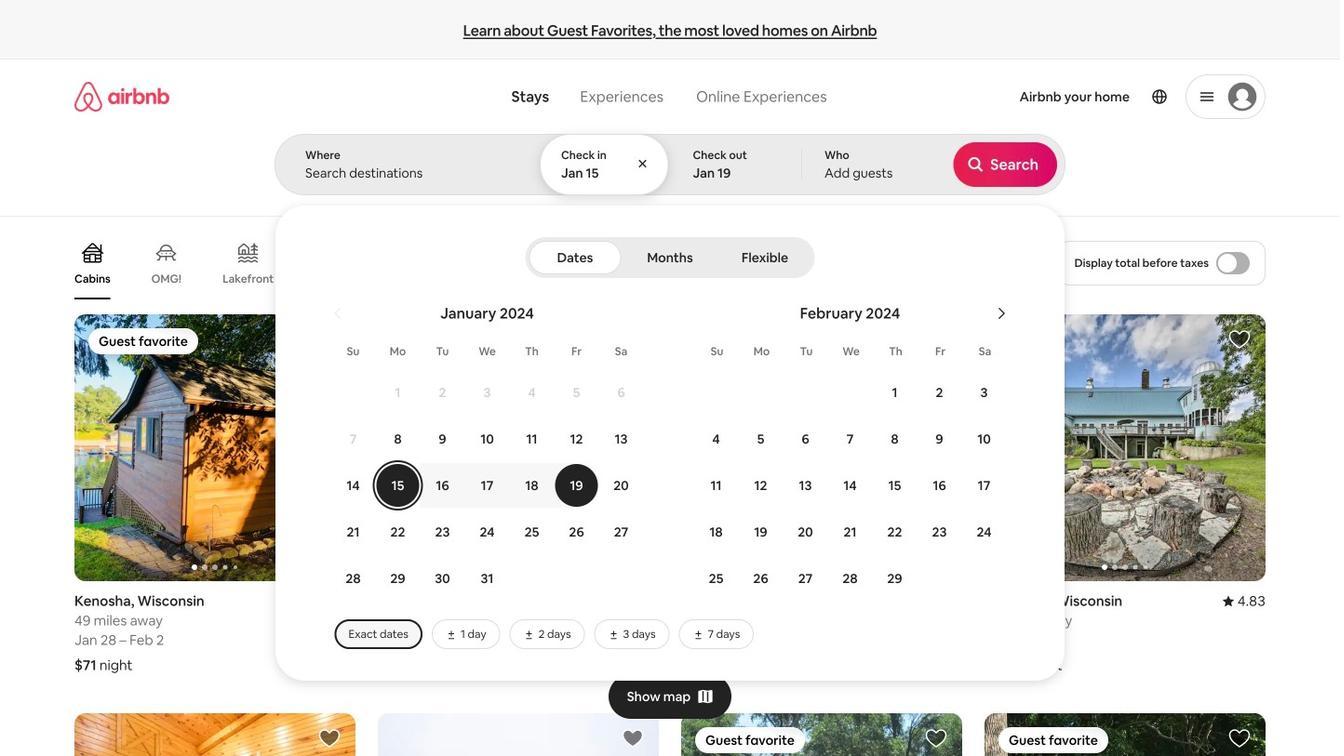 Task type: describe. For each thing, give the bounding box(es) containing it.
add to wishlist: trevor, wisconsin image
[[622, 329, 644, 351]]

what can we help you find? tab list
[[497, 76, 680, 117]]

add to wishlist: pontiac, illinois image
[[318, 728, 341, 750]]

add to wishlist: porter, indiana image
[[925, 728, 948, 750]]



Task type: locate. For each thing, give the bounding box(es) containing it.
add to wishlist: sawyer, michigan image
[[1229, 728, 1251, 750]]

group
[[74, 227, 947, 300], [74, 315, 356, 582], [378, 315, 659, 582], [681, 315, 963, 582], [985, 315, 1266, 582], [74, 714, 356, 757], [378, 714, 659, 757], [681, 714, 963, 757], [985, 714, 1266, 757]]

add to wishlist: walworth, wisconsin image
[[1229, 329, 1251, 351]]

profile element
[[856, 60, 1266, 134]]

tab list
[[529, 237, 811, 278]]

calendar application
[[297, 284, 1340, 650]]

tab panel
[[275, 134, 1340, 681]]

Search destinations field
[[305, 165, 508, 182]]

add to wishlist: mokena, illinois image
[[622, 728, 644, 750]]

add to wishlist: lake geneva, wisconsin image
[[925, 329, 948, 351]]

4.83 out of 5 average rating image
[[1223, 593, 1266, 611]]

None search field
[[275, 60, 1340, 681]]



Task type: vqa. For each thing, say whether or not it's contained in the screenshot.
4.83 OUT OF 5 AVERAGE RATING icon
yes



